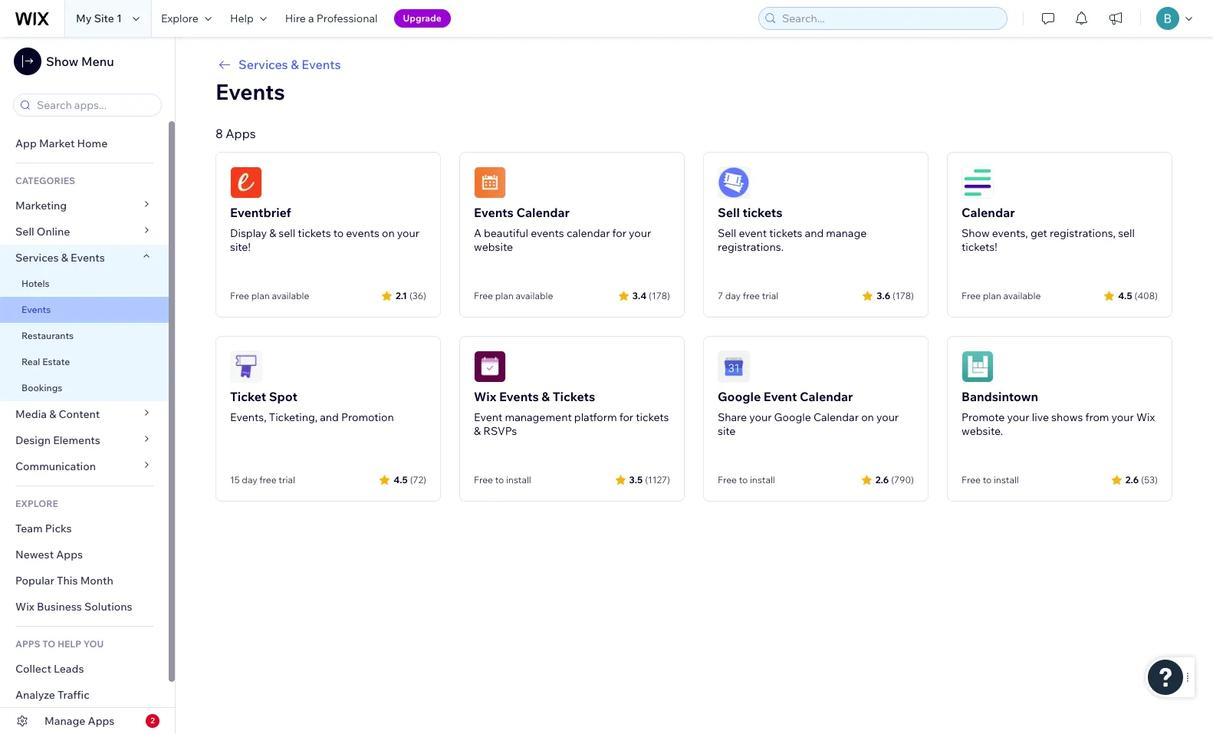 Task type: vqa. For each thing, say whether or not it's contained in the screenshot.
(72)
yes



Task type: describe. For each thing, give the bounding box(es) containing it.
bandsintown
[[962, 389, 1039, 404]]

& left rsvps at bottom left
[[474, 424, 481, 438]]

explore
[[15, 498, 58, 509]]

events,
[[230, 410, 267, 424]]

spot
[[269, 389, 298, 404]]

upgrade button
[[394, 9, 451, 28]]

8
[[216, 126, 223, 141]]

free for show
[[962, 290, 981, 301]]

2.1 (36)
[[396, 290, 427, 301]]

on for eventbrief
[[382, 226, 395, 240]]

2.6 (53)
[[1126, 474, 1158, 485]]

2.6 (790)
[[876, 474, 914, 485]]

sell inside eventbrief display & sell tickets to events on your site!
[[279, 226, 296, 240]]

tickets right "event"
[[770, 226, 803, 240]]

share
[[718, 410, 747, 424]]

a
[[308, 12, 314, 25]]

design elements
[[15, 433, 100, 447]]

events calendar a beautiful events calendar for your website
[[474, 205, 651, 254]]

sell left "event"
[[718, 226, 737, 240]]

free for calendar
[[474, 290, 493, 301]]

plan for calendar
[[495, 290, 514, 301]]

plan for show
[[983, 290, 1002, 301]]

(53)
[[1142, 474, 1158, 485]]

event
[[739, 226, 767, 240]]

events down hotels
[[21, 304, 51, 315]]

google event calendar share your google calendar on your site
[[718, 389, 899, 438]]

tickets inside wix events & tickets event management platform for tickets & rsvps
[[636, 410, 669, 424]]

tickets inside eventbrief display & sell tickets to events on your site!
[[298, 226, 331, 240]]

day for sell
[[725, 290, 741, 301]]

2.6 for your
[[1126, 474, 1139, 485]]

free to install for event
[[718, 474, 775, 486]]

calendar logo image
[[962, 166, 994, 199]]

events inside eventbrief display & sell tickets to events on your site!
[[346, 226, 380, 240]]

your up 2.6 (790)
[[877, 410, 899, 424]]

collect leads link
[[0, 656, 169, 682]]

1 horizontal spatial google
[[774, 410, 811, 424]]

& up the management
[[542, 389, 550, 404]]

day for ticket
[[242, 474, 257, 486]]

estate
[[42, 356, 70, 367]]

apps for newest apps
[[56, 548, 83, 562]]

free for event
[[718, 474, 737, 486]]

tickets!
[[962, 240, 998, 254]]

business
[[37, 600, 82, 614]]

popular this month link
[[0, 568, 169, 594]]

team picks
[[15, 522, 72, 535]]

categories
[[15, 175, 75, 186]]

3.6
[[877, 290, 891, 301]]

promote
[[962, 410, 1005, 424]]

& right media
[[49, 407, 56, 421]]

0 horizontal spatial services & events link
[[0, 245, 169, 271]]

this
[[57, 574, 78, 588]]

plan for display
[[251, 290, 270, 301]]

restaurants link
[[0, 323, 169, 349]]

2
[[150, 716, 155, 726]]

1 horizontal spatial services & events link
[[216, 55, 1173, 74]]

management
[[505, 410, 572, 424]]

tickets
[[553, 389, 595, 404]]

free for display
[[230, 290, 249, 301]]

wix for &
[[474, 389, 497, 404]]

traffic
[[58, 688, 90, 702]]

media & content link
[[0, 401, 169, 427]]

upgrade
[[403, 12, 442, 24]]

collect
[[15, 662, 51, 676]]

bookings link
[[0, 375, 169, 401]]

hotels
[[21, 278, 50, 289]]

website
[[474, 240, 513, 254]]

app market home
[[15, 137, 108, 150]]

(790)
[[892, 474, 914, 485]]

4.5 for ticket spot
[[394, 474, 408, 485]]

for inside wix events & tickets event management platform for tickets & rsvps
[[620, 410, 634, 424]]

manage
[[44, 714, 85, 728]]

free plan available for calendar
[[474, 290, 553, 301]]

get
[[1031, 226, 1048, 240]]

(408)
[[1135, 290, 1158, 301]]

beautiful
[[484, 226, 529, 240]]

platform
[[574, 410, 617, 424]]

restaurants
[[21, 330, 74, 341]]

4.5 (72)
[[394, 474, 427, 485]]

to
[[42, 638, 55, 650]]

shows
[[1052, 410, 1083, 424]]

you
[[83, 638, 104, 650]]

apps for manage apps
[[88, 714, 115, 728]]

free plan available for display
[[230, 290, 309, 301]]

free to install for promote
[[962, 474, 1019, 486]]

leads
[[54, 662, 84, 676]]

calendar inside 'events calendar a beautiful events calendar for your website'
[[517, 205, 570, 220]]

content
[[59, 407, 100, 421]]

help button
[[221, 0, 276, 37]]

(72)
[[410, 474, 427, 485]]

my site 1
[[76, 12, 122, 25]]

4.5 (408)
[[1119, 290, 1158, 301]]

3.5
[[629, 474, 643, 485]]

free for promote
[[962, 474, 981, 486]]

events calendar logo image
[[474, 166, 506, 199]]

1
[[117, 12, 122, 25]]

2.6 for calendar
[[876, 474, 889, 485]]

7 day free trial
[[718, 290, 779, 301]]

events up the hotels link
[[71, 251, 105, 265]]

(178) for sell tickets
[[893, 290, 914, 301]]

ticket
[[230, 389, 266, 404]]

& inside eventbrief display & sell tickets to events on your site!
[[269, 226, 276, 240]]

show inside show menu button
[[46, 54, 78, 69]]

hire a professional link
[[276, 0, 387, 37]]

communication
[[15, 460, 98, 473]]

site
[[718, 424, 736, 438]]

team
[[15, 522, 43, 535]]

show inside calendar show events, get registrations, sell tickets!
[[962, 226, 990, 240]]

(178) for events calendar
[[649, 290, 670, 301]]

to for wix events & tickets
[[495, 474, 504, 486]]

bandsintown logo image
[[962, 351, 994, 383]]

free for events
[[474, 474, 493, 486]]

ticket spot logo image
[[230, 351, 262, 383]]

free for tickets
[[743, 290, 760, 301]]

calendar
[[567, 226, 610, 240]]

newest apps link
[[0, 542, 169, 568]]

0 vertical spatial google
[[718, 389, 761, 404]]

popular
[[15, 574, 54, 588]]

to for google event calendar
[[739, 474, 748, 486]]

collect leads
[[15, 662, 84, 676]]

your left the live
[[1008, 410, 1030, 424]]

sell for tickets
[[718, 205, 740, 220]]

trial for ticket spot
[[279, 474, 295, 486]]

free plan available for show
[[962, 290, 1041, 301]]

7
[[718, 290, 723, 301]]

3.6 (178)
[[877, 290, 914, 301]]

help
[[230, 12, 254, 25]]

help
[[57, 638, 81, 650]]

marketing link
[[0, 193, 169, 219]]

to for bandsintown
[[983, 474, 992, 486]]

sell tickets logo image
[[718, 166, 750, 199]]

a
[[474, 226, 482, 240]]



Task type: locate. For each thing, give the bounding box(es) containing it.
0 vertical spatial services & events link
[[216, 55, 1173, 74]]

my
[[76, 12, 92, 25]]

0 vertical spatial and
[[805, 226, 824, 240]]

2.1
[[396, 290, 407, 301]]

1 install from the left
[[506, 474, 531, 486]]

events down a
[[302, 57, 341, 72]]

solutions
[[84, 600, 132, 614]]

free plan available down site! at the left
[[230, 290, 309, 301]]

google
[[718, 389, 761, 404], [774, 410, 811, 424]]

(178) right 3.6
[[893, 290, 914, 301]]

bookings
[[21, 382, 62, 394]]

wix inside wix business solutions link
[[15, 600, 34, 614]]

bandsintown promote your live shows from your wix website.
[[962, 389, 1155, 438]]

1 vertical spatial day
[[242, 474, 257, 486]]

events inside wix events & tickets event management platform for tickets & rsvps
[[499, 389, 539, 404]]

2 install from the left
[[750, 474, 775, 486]]

your up 2.1 (36)
[[397, 226, 420, 240]]

1 vertical spatial and
[[320, 410, 339, 424]]

market
[[39, 137, 75, 150]]

events up 8 apps
[[216, 78, 285, 105]]

2.6
[[876, 474, 889, 485], [1126, 474, 1139, 485]]

website.
[[962, 424, 1004, 438]]

1 vertical spatial show
[[962, 226, 990, 240]]

plan down display
[[251, 290, 270, 301]]

Search... field
[[778, 8, 1003, 29]]

sell online link
[[0, 219, 169, 245]]

2 free plan available from the left
[[474, 290, 553, 301]]

2 available from the left
[[516, 290, 553, 301]]

sell right registrations,
[[1119, 226, 1135, 240]]

real estate
[[21, 356, 70, 367]]

0 horizontal spatial plan
[[251, 290, 270, 301]]

hire
[[285, 12, 306, 25]]

2 horizontal spatial apps
[[226, 126, 256, 141]]

calendar inside calendar show events, get registrations, sell tickets!
[[962, 205, 1015, 220]]

free to install down website.
[[962, 474, 1019, 486]]

from
[[1086, 410, 1110, 424]]

your right from
[[1112, 410, 1134, 424]]

1 (178) from the left
[[649, 290, 670, 301]]

for inside 'events calendar a beautiful events calendar for your website'
[[613, 226, 627, 240]]

and right ticketing,
[[320, 410, 339, 424]]

rsvps
[[483, 424, 517, 438]]

2 sell from the left
[[1119, 226, 1135, 240]]

free down website
[[474, 290, 493, 301]]

1 vertical spatial services & events
[[15, 251, 105, 265]]

apps inside "link"
[[56, 548, 83, 562]]

2 plan from the left
[[495, 290, 514, 301]]

your right share
[[750, 410, 772, 424]]

2 free to install from the left
[[718, 474, 775, 486]]

wix events & tickets event management platform for tickets & rsvps
[[474, 389, 669, 438]]

show menu
[[46, 54, 114, 69]]

your inside 'events calendar a beautiful events calendar for your website'
[[629, 226, 651, 240]]

1 2.6 from the left
[[876, 474, 889, 485]]

1 plan from the left
[[251, 290, 270, 301]]

event inside google event calendar share your google calendar on your site
[[764, 389, 797, 404]]

trial for sell tickets
[[762, 290, 779, 301]]

sell left online
[[15, 225, 34, 239]]

2.6 left (790)
[[876, 474, 889, 485]]

live
[[1032, 410, 1049, 424]]

0 horizontal spatial day
[[242, 474, 257, 486]]

0 vertical spatial 4.5
[[1119, 290, 1133, 301]]

3.5 (1127)
[[629, 474, 670, 485]]

install for live
[[994, 474, 1019, 486]]

app
[[15, 137, 37, 150]]

free down site at right
[[718, 474, 737, 486]]

wix down wix events & tickets logo
[[474, 389, 497, 404]]

and inside ticket spot events, ticketing, and promotion
[[320, 410, 339, 424]]

0 vertical spatial event
[[764, 389, 797, 404]]

sell tickets sell event tickets and manage registrations.
[[718, 205, 867, 254]]

free to install for events
[[474, 474, 531, 486]]

events,
[[993, 226, 1029, 240]]

promotion
[[341, 410, 394, 424]]

explore
[[161, 12, 199, 25]]

0 horizontal spatial sell
[[279, 226, 296, 240]]

services up hotels
[[15, 251, 59, 265]]

3 install from the left
[[994, 474, 1019, 486]]

free to install down site at right
[[718, 474, 775, 486]]

tickets right display
[[298, 226, 331, 240]]

free to install
[[474, 474, 531, 486], [718, 474, 775, 486], [962, 474, 1019, 486]]

plan down website
[[495, 290, 514, 301]]

4.5 for calendar
[[1119, 290, 1133, 301]]

to inside eventbrief display & sell tickets to events on your site!
[[333, 226, 344, 240]]

15
[[230, 474, 240, 486]]

4.5 left (408)
[[1119, 290, 1133, 301]]

show left events,
[[962, 226, 990, 240]]

1 vertical spatial services & events link
[[0, 245, 169, 271]]

services & events down online
[[15, 251, 105, 265]]

1 horizontal spatial day
[[725, 290, 741, 301]]

google event calendar logo image
[[718, 351, 750, 383]]

free plan available down website
[[474, 290, 553, 301]]

1 horizontal spatial services
[[239, 57, 288, 72]]

services & events inside sidebar element
[[15, 251, 105, 265]]

events up beautiful
[[474, 205, 514, 220]]

4.5 left (72)
[[394, 474, 408, 485]]

ticket spot events, ticketing, and promotion
[[230, 389, 394, 424]]

3 available from the left
[[1004, 290, 1041, 301]]

app market home link
[[0, 130, 169, 156]]

free down website.
[[962, 474, 981, 486]]

0 horizontal spatial apps
[[56, 548, 83, 562]]

0 vertical spatial wix
[[474, 389, 497, 404]]

sell
[[718, 205, 740, 220], [15, 225, 34, 239], [718, 226, 737, 240]]

day right 7 on the top of the page
[[725, 290, 741, 301]]

trial right 7 on the top of the page
[[762, 290, 779, 301]]

2 vertical spatial apps
[[88, 714, 115, 728]]

1 sell from the left
[[279, 226, 296, 240]]

available down eventbrief display & sell tickets to events on your site!
[[272, 290, 309, 301]]

sell inside calendar show events, get registrations, sell tickets!
[[1119, 226, 1135, 240]]

services & events
[[239, 57, 341, 72], [15, 251, 105, 265]]

2 horizontal spatial free to install
[[962, 474, 1019, 486]]

on inside eventbrief display & sell tickets to events on your site!
[[382, 226, 395, 240]]

1 horizontal spatial events
[[531, 226, 564, 240]]

media
[[15, 407, 47, 421]]

1 horizontal spatial wix
[[474, 389, 497, 404]]

3 plan from the left
[[983, 290, 1002, 301]]

analyze traffic link
[[0, 682, 169, 708]]

1 vertical spatial wix
[[1137, 410, 1155, 424]]

available down beautiful
[[516, 290, 553, 301]]

calendar
[[517, 205, 570, 220], [962, 205, 1015, 220], [800, 389, 853, 404], [814, 410, 859, 424]]

events
[[302, 57, 341, 72], [216, 78, 285, 105], [474, 205, 514, 220], [71, 251, 105, 265], [21, 304, 51, 315], [499, 389, 539, 404]]

0 vertical spatial show
[[46, 54, 78, 69]]

2 horizontal spatial free plan available
[[962, 290, 1041, 301]]

1 horizontal spatial free
[[743, 290, 760, 301]]

apps right the 8
[[226, 126, 256, 141]]

0 horizontal spatial services & events
[[15, 251, 105, 265]]

apps to help you
[[15, 638, 104, 650]]

apps
[[226, 126, 256, 141], [56, 548, 83, 562], [88, 714, 115, 728]]

events inside 'events calendar a beautiful events calendar for your website'
[[474, 205, 514, 220]]

0 horizontal spatial event
[[474, 410, 503, 424]]

(178) right 3.4
[[649, 290, 670, 301]]

1 horizontal spatial (178)
[[893, 290, 914, 301]]

wix inside bandsintown promote your live shows from your wix website.
[[1137, 410, 1155, 424]]

0 horizontal spatial install
[[506, 474, 531, 486]]

2 events from the left
[[531, 226, 564, 240]]

0 horizontal spatial services
[[15, 251, 59, 265]]

free
[[230, 290, 249, 301], [474, 290, 493, 301], [962, 290, 981, 301], [474, 474, 493, 486], [718, 474, 737, 486], [962, 474, 981, 486]]

trial right the 15
[[279, 474, 295, 486]]

1 horizontal spatial apps
[[88, 714, 115, 728]]

available for display
[[272, 290, 309, 301]]

and left manage
[[805, 226, 824, 240]]

services & events link
[[216, 55, 1173, 74], [0, 245, 169, 271]]

0 horizontal spatial 4.5
[[394, 474, 408, 485]]

1 vertical spatial free
[[260, 474, 277, 486]]

0 horizontal spatial google
[[718, 389, 761, 404]]

1 horizontal spatial plan
[[495, 290, 514, 301]]

1 horizontal spatial available
[[516, 290, 553, 301]]

free down tickets!
[[962, 290, 981, 301]]

1 horizontal spatial 2.6
[[1126, 474, 1139, 485]]

free for spot
[[260, 474, 277, 486]]

1 vertical spatial apps
[[56, 548, 83, 562]]

2 horizontal spatial wix
[[1137, 410, 1155, 424]]

1 horizontal spatial services & events
[[239, 57, 341, 72]]

show left menu
[[46, 54, 78, 69]]

event
[[764, 389, 797, 404], [474, 410, 503, 424]]

professional
[[317, 12, 378, 25]]

0 horizontal spatial available
[[272, 290, 309, 301]]

0 horizontal spatial trial
[[279, 474, 295, 486]]

sell down eventbrief on the left
[[279, 226, 296, 240]]

0 horizontal spatial free plan available
[[230, 290, 309, 301]]

0 horizontal spatial free to install
[[474, 474, 531, 486]]

1 available from the left
[[272, 290, 309, 301]]

sell for online
[[15, 225, 34, 239]]

2 horizontal spatial install
[[994, 474, 1019, 486]]

2 horizontal spatial available
[[1004, 290, 1041, 301]]

0 vertical spatial free
[[743, 290, 760, 301]]

wix business solutions link
[[0, 594, 169, 620]]

on for google event calendar
[[862, 410, 874, 424]]

elements
[[53, 433, 100, 447]]

4.5
[[1119, 290, 1133, 301], [394, 474, 408, 485]]

free to install down rsvps at bottom left
[[474, 474, 531, 486]]

0 vertical spatial services & events
[[239, 57, 341, 72]]

services & events down hire
[[239, 57, 341, 72]]

1 vertical spatial event
[[474, 410, 503, 424]]

display
[[230, 226, 267, 240]]

sell inside sell online link
[[15, 225, 34, 239]]

events inside 'events calendar a beautiful events calendar for your website'
[[531, 226, 564, 240]]

available
[[272, 290, 309, 301], [516, 290, 553, 301], [1004, 290, 1041, 301]]

marketing
[[15, 199, 67, 212]]

1 vertical spatial 4.5
[[394, 474, 408, 485]]

2 (178) from the left
[[893, 290, 914, 301]]

services down the help button
[[239, 57, 288, 72]]

2 2.6 from the left
[[1126, 474, 1139, 485]]

day right the 15
[[242, 474, 257, 486]]

and inside sell tickets sell event tickets and manage registrations.
[[805, 226, 824, 240]]

eventbrief logo image
[[230, 166, 262, 199]]

free right 7 on the top of the page
[[743, 290, 760, 301]]

wix inside wix events & tickets event management platform for tickets & rsvps
[[474, 389, 497, 404]]

1 events from the left
[[346, 226, 380, 240]]

1 horizontal spatial install
[[750, 474, 775, 486]]

free down rsvps at bottom left
[[474, 474, 493, 486]]

on inside google event calendar share your google calendar on your site
[[862, 410, 874, 424]]

for right calendar
[[613, 226, 627, 240]]

install for share
[[750, 474, 775, 486]]

0 horizontal spatial and
[[320, 410, 339, 424]]

3 free to install from the left
[[962, 474, 1019, 486]]

0 vertical spatial services
[[239, 57, 288, 72]]

wix right from
[[1137, 410, 1155, 424]]

(36)
[[410, 290, 427, 301]]

1 free to install from the left
[[474, 474, 531, 486]]

free plan available
[[230, 290, 309, 301], [474, 290, 553, 301], [962, 290, 1041, 301]]

1 horizontal spatial on
[[862, 410, 874, 424]]

&
[[291, 57, 299, 72], [269, 226, 276, 240], [61, 251, 68, 265], [542, 389, 550, 404], [49, 407, 56, 421], [474, 424, 481, 438]]

day
[[725, 290, 741, 301], [242, 474, 257, 486]]

(1127)
[[645, 474, 670, 485]]

show
[[46, 54, 78, 69], [962, 226, 990, 240]]

1 vertical spatial trial
[[279, 474, 295, 486]]

available for show
[[1004, 290, 1041, 301]]

design
[[15, 433, 51, 447]]

wix down popular
[[15, 600, 34, 614]]

install
[[506, 474, 531, 486], [750, 474, 775, 486], [994, 474, 1019, 486]]

1 horizontal spatial 4.5
[[1119, 290, 1133, 301]]

0 vertical spatial trial
[[762, 290, 779, 301]]

plan down tickets!
[[983, 290, 1002, 301]]

3.4 (178)
[[633, 290, 670, 301]]

0 horizontal spatial 2.6
[[876, 474, 889, 485]]

analyze
[[15, 688, 55, 702]]

your right calendar
[[629, 226, 651, 240]]

apps for 8 apps
[[226, 126, 256, 141]]

sell online
[[15, 225, 70, 239]]

google up share
[[718, 389, 761, 404]]

google right share
[[774, 410, 811, 424]]

calendar show events, get registrations, sell tickets!
[[962, 205, 1135, 254]]

wix business solutions
[[15, 600, 132, 614]]

free plan available down tickets!
[[962, 290, 1041, 301]]

(178)
[[649, 290, 670, 301], [893, 290, 914, 301]]

1 free plan available from the left
[[230, 290, 309, 301]]

analyze traffic
[[15, 688, 90, 702]]

home
[[77, 137, 108, 150]]

show menu button
[[14, 48, 114, 75]]

tickets right platform
[[636, 410, 669, 424]]

0 vertical spatial day
[[725, 290, 741, 301]]

& down hire
[[291, 57, 299, 72]]

apps up this
[[56, 548, 83, 562]]

0 vertical spatial on
[[382, 226, 395, 240]]

1 vertical spatial on
[[862, 410, 874, 424]]

design elements link
[[0, 427, 169, 453]]

wix for solutions
[[15, 600, 34, 614]]

events up the management
[[499, 389, 539, 404]]

0 horizontal spatial events
[[346, 226, 380, 240]]

services inside sidebar element
[[15, 251, 59, 265]]

available down events,
[[1004, 290, 1041, 301]]

available for calendar
[[516, 290, 553, 301]]

1 horizontal spatial show
[[962, 226, 990, 240]]

for right platform
[[620, 410, 634, 424]]

your inside eventbrief display & sell tickets to events on your site!
[[397, 226, 420, 240]]

media & content
[[15, 407, 100, 421]]

site
[[94, 12, 114, 25]]

free
[[743, 290, 760, 301], [260, 474, 277, 486]]

1 horizontal spatial sell
[[1119, 226, 1135, 240]]

free right the 15
[[260, 474, 277, 486]]

1 vertical spatial google
[[774, 410, 811, 424]]

0 horizontal spatial show
[[46, 54, 78, 69]]

online
[[37, 225, 70, 239]]

0 horizontal spatial wix
[[15, 600, 34, 614]]

& down eventbrief on the left
[[269, 226, 276, 240]]

1 horizontal spatial and
[[805, 226, 824, 240]]

1 vertical spatial services
[[15, 251, 59, 265]]

0 horizontal spatial on
[[382, 226, 395, 240]]

& down online
[[61, 251, 68, 265]]

2 vertical spatial wix
[[15, 600, 34, 614]]

15 day free trial
[[230, 474, 295, 486]]

1 horizontal spatial trial
[[762, 290, 779, 301]]

1 horizontal spatial free to install
[[718, 474, 775, 486]]

8 apps
[[216, 126, 256, 141]]

Search apps... field
[[32, 94, 156, 116]]

0 horizontal spatial free
[[260, 474, 277, 486]]

picks
[[45, 522, 72, 535]]

event inside wix events & tickets event management platform for tickets & rsvps
[[474, 410, 503, 424]]

free down site! at the left
[[230, 290, 249, 301]]

hire a professional
[[285, 12, 378, 25]]

3 free plan available from the left
[[962, 290, 1041, 301]]

apps down analyze traffic link
[[88, 714, 115, 728]]

install for tickets
[[506, 474, 531, 486]]

sidebar element
[[0, 37, 176, 734]]

manage apps
[[44, 714, 115, 728]]

0 horizontal spatial (178)
[[649, 290, 670, 301]]

1 horizontal spatial event
[[764, 389, 797, 404]]

1 vertical spatial for
[[620, 410, 634, 424]]

newest apps
[[15, 548, 83, 562]]

manage
[[826, 226, 867, 240]]

2 horizontal spatial plan
[[983, 290, 1002, 301]]

1 horizontal spatial free plan available
[[474, 290, 553, 301]]

0 vertical spatial apps
[[226, 126, 256, 141]]

sell down sell tickets logo
[[718, 205, 740, 220]]

3.4
[[633, 290, 647, 301]]

tickets up "event"
[[743, 205, 783, 220]]

0 vertical spatial for
[[613, 226, 627, 240]]

wix events & tickets logo image
[[474, 351, 506, 383]]

2.6 left (53)
[[1126, 474, 1139, 485]]



